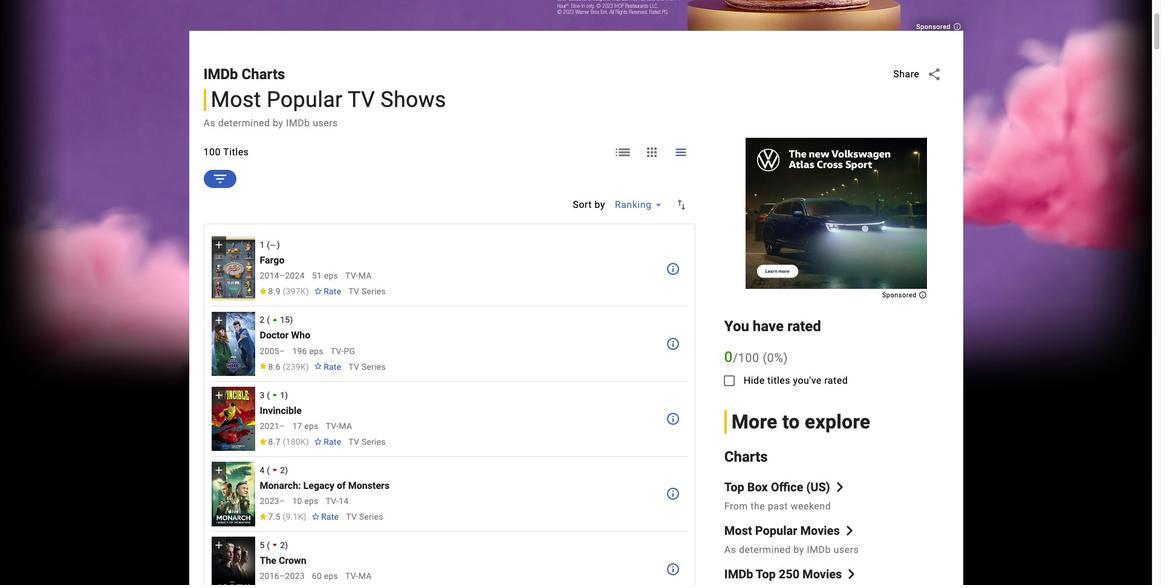 Task type: vqa. For each thing, say whether or not it's contained in the screenshot.
the left rated
yes



Task type: locate. For each thing, give the bounding box(es) containing it.
( for 4 (
[[267, 466, 270, 475]]

0 horizontal spatial as
[[204, 117, 215, 129]]

tv for monarch: legacy of monsters
[[346, 512, 357, 522]]

2005–
[[260, 346, 285, 356]]

2 left 'moved up 15 in ranking' element
[[260, 315, 265, 325]]

arrow drop up image up doctor
[[269, 314, 281, 327]]

) inside ranking 3 element
[[285, 391, 288, 400]]

star inline image inside imdb rating: 8.9 element
[[259, 288, 267, 295]]

0 / 100 ( 0% )
[[725, 349, 788, 366]]

0 vertical spatial 2
[[260, 315, 265, 325]]

0 vertical spatial arrow drop up image
[[269, 314, 281, 327]]

0 vertical spatial ma
[[359, 271, 372, 281]]

tv down 14 on the left
[[346, 512, 357, 522]]

you've
[[793, 375, 822, 386]]

3 add image from the top
[[213, 540, 225, 552]]

180k
[[286, 437, 306, 447]]

( up fargo
[[267, 240, 270, 250]]

star border inline image down 10 eps
[[311, 513, 320, 520]]

by down most popular movies link on the bottom right of page
[[794, 545, 804, 556]]

charts
[[242, 66, 285, 83], [725, 449, 768, 466]]

tv- down monarch: legacy of monsters "link"
[[326, 497, 339, 506]]

ranking 5 element
[[260, 539, 659, 552]]

17 eps
[[292, 422, 319, 431]]

2 star border inline image from the top
[[314, 363, 322, 370]]

100
[[204, 146, 221, 158], [738, 351, 760, 365]]

0 vertical spatial add image
[[213, 239, 225, 251]]

eps right 60
[[324, 572, 338, 581]]

1
[[260, 240, 265, 250], [280, 391, 285, 400]]

( right 7.5
[[283, 512, 286, 522]]

moved down 2 in ranking element for monarch:
[[269, 464, 285, 477]]

( right 4
[[267, 466, 270, 475]]

2 horizontal spatial by
[[794, 545, 804, 556]]

office
[[771, 481, 804, 495]]

0 horizontal spatial popular
[[267, 87, 343, 113]]

arrow drop down image right 5
[[269, 539, 281, 552]]

( up hide
[[763, 351, 767, 365]]

100 left titles
[[204, 146, 221, 158]]

doctor
[[260, 330, 289, 341]]

imdb top 250 movies link
[[725, 568, 857, 582]]

popular inside most popular tv shows as determined by imdb users
[[267, 87, 343, 113]]

1 vertical spatial users
[[834, 545, 859, 556]]

star inline image inside imdb rating: 8.7 element
[[259, 438, 267, 445]]

add image left 4
[[213, 465, 225, 477]]

( inside ranking 5 element
[[267, 541, 270, 550]]

0 vertical spatial top
[[725, 481, 745, 495]]

chevron right inline image inside most popular movies link
[[845, 527, 855, 536]]

0 vertical spatial users
[[313, 117, 338, 129]]

2 add image from the top
[[213, 390, 225, 402]]

ma right '51 eps'
[[359, 271, 372, 281]]

tv- right 60 eps
[[345, 572, 359, 581]]

no rank change element
[[270, 242, 277, 248]]

arrow drop up image
[[269, 314, 281, 327], [269, 389, 281, 402]]

eps right 10
[[305, 497, 319, 506]]

series
[[362, 287, 386, 297], [362, 362, 386, 372], [362, 437, 386, 447], [359, 512, 383, 522]]

1 moved down 2 in ranking element from the top
[[269, 464, 285, 477]]

sponsored
[[917, 23, 953, 31], [883, 291, 919, 299]]

chevron right inline image for imdb top 250 movies
[[847, 570, 857, 580]]

7.5
[[268, 512, 281, 522]]

top left 250
[[756, 568, 776, 582]]

0 vertical spatial movies
[[801, 524, 840, 539]]

rated right you've
[[825, 375, 848, 386]]

tv-ma
[[345, 271, 372, 281], [326, 422, 352, 431], [345, 572, 372, 581]]

see more information about the crown image
[[666, 562, 680, 577]]

5 group from the top
[[211, 537, 255, 586]]

( right 8.7
[[283, 437, 286, 447]]

star border inline image down 196 eps at the left bottom
[[314, 363, 322, 370]]

0 vertical spatial rated
[[788, 318, 821, 335]]

2 moved down 2 in ranking element from the top
[[269, 539, 285, 552]]

4
[[260, 466, 265, 475]]

2 add image from the top
[[213, 465, 225, 477]]

( for 1 (
[[267, 240, 270, 250]]

rated
[[788, 318, 821, 335], [825, 375, 848, 386]]

star inline image inside imdb rating: 8.6 element
[[259, 363, 267, 370]]

1 horizontal spatial by
[[595, 199, 605, 211]]

tv-
[[345, 271, 359, 281], [331, 346, 344, 356], [326, 422, 339, 431], [326, 497, 339, 506], [345, 572, 359, 581]]

2 up the crown
[[280, 541, 285, 550]]

1 vertical spatial tv-ma
[[326, 422, 352, 431]]

ranking 4 element
[[260, 464, 659, 477]]

0 vertical spatial as
[[204, 117, 215, 129]]

( right 8.6
[[283, 362, 286, 372]]

1 arrow drop up image from the top
[[269, 314, 281, 327]]

0 horizontal spatial 1
[[260, 240, 265, 250]]

imelda staunton, olivia colman, and claire foy in the crown (2016) image
[[211, 537, 255, 586]]

) inside ranking 5 element
[[285, 541, 288, 550]]

j.k. simmons and steven yeun in invincible (2021) image
[[211, 387, 255, 452]]

1 vertical spatial ma
[[339, 422, 352, 431]]

1 horizontal spatial popular
[[755, 524, 798, 539]]

group left 3
[[211, 387, 255, 452]]

8.9
[[268, 287, 281, 297]]

0 horizontal spatial by
[[273, 117, 283, 129]]

users inside most popular tv shows as determined by imdb users
[[313, 117, 338, 129]]

determined inside most popular tv shows as determined by imdb users
[[218, 117, 270, 129]]

0 horizontal spatial determined
[[218, 117, 270, 129]]

0 vertical spatial moved down 2 in ranking element
[[269, 464, 285, 477]]

chevron right inline image
[[845, 527, 855, 536], [847, 570, 857, 580]]

1 horizontal spatial top
[[756, 568, 776, 582]]

determined down most popular movies at the bottom of page
[[739, 545, 791, 556]]

( for 8.6 ( 239k )
[[283, 362, 286, 372]]

14
[[339, 497, 349, 506]]

rate button right '180k'
[[309, 431, 346, 453]]

most
[[211, 87, 261, 113], [725, 524, 752, 539]]

by
[[273, 117, 283, 129], [595, 199, 605, 211], [794, 545, 804, 556]]

tv down pg
[[349, 362, 359, 372]]

3 group from the top
[[211, 387, 255, 452]]

add image left 1 ( on the left top
[[213, 239, 225, 251]]

add image left 3
[[213, 390, 225, 402]]

group for the crown
[[211, 537, 255, 586]]

change sort by direction image
[[674, 198, 689, 212]]

chevron right inline image
[[835, 483, 845, 493]]

( inside ranking 2 element
[[267, 315, 270, 325]]

see more information about invincible image
[[666, 412, 680, 427]]

from
[[725, 501, 748, 513]]

arrow drop down image
[[652, 198, 666, 212], [269, 539, 281, 552]]

1 vertical spatial 1
[[280, 391, 285, 400]]

1 inside ranking 3 element
[[280, 391, 285, 400]]

2014–2024
[[260, 271, 305, 281]]

60 eps
[[312, 572, 338, 581]]

moved down 2 in ranking element right 5
[[269, 539, 285, 552]]

0 vertical spatial determined
[[218, 117, 270, 129]]

imdb
[[204, 66, 238, 83], [286, 117, 310, 129], [807, 545, 831, 556], [725, 568, 753, 582]]

1 horizontal spatial as
[[725, 545, 737, 556]]

rate button for monarch: legacy of monsters
[[307, 506, 344, 528]]

filter image
[[211, 170, 228, 187]]

( inside ranking 3 element
[[267, 391, 270, 400]]

2 inside the ranking 4 element
[[280, 466, 285, 475]]

top up "from"
[[725, 481, 745, 495]]

397k
[[286, 287, 306, 297]]

group left 1 ( on the left top
[[211, 237, 255, 301]]

2 up monarch:
[[280, 466, 285, 475]]

2023–
[[260, 497, 285, 506]]

1 vertical spatial rated
[[825, 375, 848, 386]]

1 vertical spatial 100
[[738, 351, 760, 365]]

star inline image for doctor who
[[259, 363, 267, 370]]

0 vertical spatial charts
[[242, 66, 285, 83]]

the crown
[[260, 555, 307, 567]]

star inline image left 8.6
[[259, 363, 267, 370]]

1 vertical spatial determined
[[739, 545, 791, 556]]

imdb top 250 movies
[[725, 568, 842, 582]]

(
[[267, 240, 270, 250], [283, 287, 286, 297], [267, 315, 270, 325], [763, 351, 767, 365], [283, 362, 286, 372], [267, 391, 270, 400], [283, 437, 286, 447], [267, 466, 270, 475], [283, 512, 286, 522], [267, 541, 270, 550]]

0 vertical spatial 1
[[260, 240, 265, 250]]

star border inline image for doctor who
[[314, 363, 322, 370]]

movies down weekend
[[801, 524, 840, 539]]

rate button right 239k
[[309, 356, 346, 378]]

star inline image
[[259, 513, 267, 520]]

monarch:
[[260, 480, 301, 492]]

1 add image from the top
[[213, 314, 225, 326]]

eps for doctor who
[[309, 346, 323, 356]]

3 (
[[260, 391, 270, 400]]

1 group from the top
[[211, 237, 255, 301]]

chevron right inline image inside imdb top 250 movies link
[[847, 570, 857, 580]]

0 vertical spatial most
[[211, 87, 261, 113]]

star inline image
[[259, 288, 267, 295], [259, 363, 267, 370], [259, 438, 267, 445]]

add image for monarch: legacy of monsters
[[213, 465, 225, 477]]

star border inline image down 51
[[314, 288, 322, 295]]

star border inline image
[[314, 438, 322, 445], [311, 513, 320, 520]]

see more information about monarch: legacy of monsters image
[[666, 487, 680, 502]]

as down "from"
[[725, 545, 737, 556]]

star border inline image for invincible
[[314, 438, 322, 445]]

tv for doctor who
[[349, 362, 359, 372]]

0 horizontal spatial charts
[[242, 66, 285, 83]]

group for fargo
[[211, 237, 255, 301]]

add image for doctor who
[[213, 314, 225, 326]]

1 vertical spatial star border inline image
[[311, 513, 320, 520]]

group
[[211, 237, 255, 301], [211, 312, 255, 376], [211, 387, 255, 452], [211, 462, 255, 527], [211, 537, 255, 586]]

rate down tv-pg
[[324, 362, 341, 372]]

1 (
[[260, 240, 270, 250]]

tv- for fargo
[[345, 271, 359, 281]]

more
[[732, 411, 778, 434]]

imdb inside most popular tv shows as determined by imdb users
[[286, 117, 310, 129]]

( up doctor
[[267, 315, 270, 325]]

doctor who link
[[260, 330, 311, 342]]

1 vertical spatial popular
[[755, 524, 798, 539]]

2 group from the top
[[211, 312, 255, 376]]

ma right 60 eps
[[359, 572, 372, 581]]

tv-ma right 60 eps
[[345, 572, 372, 581]]

tv- right '51 eps'
[[345, 271, 359, 281]]

movies
[[801, 524, 840, 539], [803, 568, 842, 582]]

100 right 0
[[738, 351, 760, 365]]

9.1k
[[286, 512, 304, 522]]

add image for the crown
[[213, 540, 225, 552]]

1 left "no rank change" icon
[[260, 240, 265, 250]]

2 star inline image from the top
[[259, 363, 267, 370]]

tv-ma right '51 eps'
[[345, 271, 372, 281]]

1 vertical spatial moved down 2 in ranking element
[[269, 539, 285, 552]]

tv-ma right 17 eps
[[326, 422, 352, 431]]

0 vertical spatial add image
[[213, 314, 225, 326]]

) inside ranking 2 element
[[290, 315, 293, 325]]

see more information about doctor who image
[[666, 337, 680, 351]]

1 horizontal spatial determined
[[739, 545, 791, 556]]

add image
[[213, 239, 225, 251], [213, 465, 225, 477], [213, 540, 225, 552]]

star inline image for fargo
[[259, 288, 267, 295]]

tv- for the crown
[[345, 572, 359, 581]]

51 eps
[[312, 271, 338, 281]]

0 vertical spatial star inline image
[[259, 288, 267, 295]]

users
[[313, 117, 338, 129], [834, 545, 859, 556]]

1 for 1 (
[[260, 240, 265, 250]]

to
[[783, 411, 800, 434]]

tv- right 17 eps
[[326, 422, 339, 431]]

1 vertical spatial arrow drop down image
[[269, 539, 281, 552]]

1 vertical spatial most
[[725, 524, 752, 539]]

0 vertical spatial by
[[273, 117, 283, 129]]

17
[[292, 422, 302, 431]]

star border inline image
[[314, 288, 322, 295], [314, 363, 322, 370]]

eps right '17'
[[305, 422, 319, 431]]

moved down 2 in ranking element
[[269, 464, 285, 477], [269, 539, 285, 552]]

tv
[[348, 87, 375, 113], [349, 287, 359, 297], [349, 362, 359, 372], [349, 437, 359, 447], [346, 512, 357, 522]]

0 horizontal spatial most
[[211, 87, 261, 113]]

2 vertical spatial ma
[[359, 572, 372, 581]]

0 vertical spatial star border inline image
[[314, 438, 322, 445]]

ma for fargo
[[359, 271, 372, 281]]

add image left 2 (
[[213, 314, 225, 326]]

tv- for monarch: legacy of monsters
[[326, 497, 339, 506]]

rate right '180k'
[[324, 437, 341, 447]]

1 star border inline image from the top
[[314, 288, 322, 295]]

add image
[[213, 314, 225, 326], [213, 390, 225, 402]]

tv-ma for invincible
[[326, 422, 352, 431]]

( right 5
[[267, 541, 270, 550]]

star inline image left 8.9
[[259, 288, 267, 295]]

1 horizontal spatial users
[[834, 545, 859, 556]]

arrow drop up image right 3
[[269, 389, 281, 402]]

eps right 196
[[309, 346, 323, 356]]

2 inside ranking 5 element
[[280, 541, 285, 550]]

1 vertical spatial add image
[[213, 390, 225, 402]]

2 vertical spatial add image
[[213, 540, 225, 552]]

rated right have
[[788, 318, 821, 335]]

rate button right 397k
[[309, 281, 346, 303]]

0 vertical spatial tv-ma
[[345, 271, 372, 281]]

group for monarch: legacy of monsters
[[211, 462, 255, 527]]

tv right 397k
[[349, 287, 359, 297]]

ma for invincible
[[339, 422, 352, 431]]

group for invincible
[[211, 387, 255, 452]]

1 vertical spatial star border inline image
[[314, 363, 322, 370]]

eps right 51
[[324, 271, 338, 281]]

star border inline image down 17 eps
[[314, 438, 322, 445]]

star inline image left 8.7
[[259, 438, 267, 445]]

0 horizontal spatial users
[[313, 117, 338, 129]]

1 vertical spatial as
[[725, 545, 737, 556]]

2 vertical spatial tv-ma
[[345, 572, 372, 581]]

determined up titles
[[218, 117, 270, 129]]

rate button right 9.1k
[[307, 506, 344, 528]]

1 horizontal spatial arrow drop down image
[[652, 198, 666, 212]]

tv- for doctor who
[[331, 346, 344, 356]]

1 star inline image from the top
[[259, 288, 267, 295]]

group left 2 (
[[211, 312, 255, 376]]

no rank change image
[[270, 242, 276, 248]]

1 vertical spatial add image
[[213, 465, 225, 477]]

determined
[[218, 117, 270, 129], [739, 545, 791, 556]]

1 horizontal spatial most
[[725, 524, 752, 539]]

series for fargo
[[362, 287, 386, 297]]

2
[[260, 315, 265, 325], [280, 466, 285, 475], [280, 541, 285, 550]]

1 vertical spatial star inline image
[[259, 363, 267, 370]]

add image for fargo
[[213, 239, 225, 251]]

( right 3
[[267, 391, 270, 400]]

ma
[[359, 271, 372, 281], [339, 422, 352, 431], [359, 572, 372, 581]]

1 vertical spatial sponsored
[[883, 291, 919, 299]]

rate down tv-14
[[321, 512, 339, 522]]

1 vertical spatial top
[[756, 568, 776, 582]]

arrow drop down image left change sort by direction image
[[652, 198, 666, 212]]

sponsored content section
[[0, 0, 1157, 480], [746, 138, 928, 299]]

( for 3 (
[[267, 391, 270, 400]]

0 vertical spatial chevron right inline image
[[845, 527, 855, 536]]

1 add image from the top
[[213, 239, 225, 251]]

0 vertical spatial popular
[[267, 87, 343, 113]]

most down "from"
[[725, 524, 752, 539]]

) inside 0 / 100 ( 0% )
[[784, 351, 788, 365]]

( inside the ranking 4 element
[[267, 466, 270, 475]]

tv-ma for fargo
[[345, 271, 372, 281]]

series for doctor who
[[362, 362, 386, 372]]

movies right 250
[[803, 568, 842, 582]]

most down 'imdb charts'
[[211, 87, 261, 113]]

as up 100 titles
[[204, 117, 215, 129]]

eps for the crown
[[324, 572, 338, 581]]

tv for fargo
[[349, 287, 359, 297]]

0 horizontal spatial rated
[[788, 318, 821, 335]]

rate down '51 eps'
[[324, 287, 341, 297]]

0 vertical spatial star border inline image
[[314, 288, 322, 295]]

group left star inline image
[[211, 462, 255, 527]]

by down 'imdb charts'
[[273, 117, 283, 129]]

2 arrow drop up image from the top
[[269, 389, 281, 402]]

top
[[725, 481, 745, 495], [756, 568, 776, 582]]

/
[[733, 351, 738, 365]]

imdb charts
[[204, 66, 285, 83]]

popular
[[267, 87, 343, 113], [755, 524, 798, 539]]

moved down 2 in ranking element right 4
[[269, 464, 285, 477]]

tv series for monarch: legacy of monsters
[[346, 512, 383, 522]]

2 vertical spatial star inline image
[[259, 438, 267, 445]]

( right 8.9
[[283, 287, 286, 297]]

4 group from the top
[[211, 462, 255, 527]]

1 horizontal spatial rated
[[825, 375, 848, 386]]

tv up monsters
[[349, 437, 359, 447]]

0 vertical spatial 100
[[204, 146, 221, 158]]

tv left 'shows'
[[348, 87, 375, 113]]

)
[[277, 240, 280, 250], [306, 287, 309, 297], [290, 315, 293, 325], [784, 351, 788, 365], [306, 362, 309, 372], [285, 391, 288, 400], [306, 437, 309, 447], [285, 466, 288, 475], [304, 512, 307, 522], [285, 541, 288, 550]]

1 horizontal spatial 1
[[280, 391, 285, 400]]

1 horizontal spatial 100
[[738, 351, 760, 365]]

most inside most popular tv shows as determined by imdb users
[[211, 87, 261, 113]]

2 vertical spatial 2
[[280, 541, 285, 550]]

1 up invincible
[[280, 391, 285, 400]]

rate for invincible
[[324, 437, 341, 447]]

1 vertical spatial chevron right inline image
[[847, 570, 857, 580]]

add image left 5
[[213, 540, 225, 552]]

tv series
[[349, 287, 386, 297], [349, 362, 386, 372], [349, 437, 386, 447], [346, 512, 383, 522]]

by right "sort" on the top
[[595, 199, 605, 211]]

1 vertical spatial arrow drop up image
[[269, 389, 281, 402]]

3 star inline image from the top
[[259, 438, 267, 445]]

ma right 17 eps
[[339, 422, 352, 431]]

1 vertical spatial 2
[[280, 466, 285, 475]]

1 horizontal spatial charts
[[725, 449, 768, 466]]

tv- right 196 eps at the left bottom
[[331, 346, 344, 356]]

group left 5
[[211, 537, 255, 586]]

rate button for invincible
[[309, 431, 346, 453]]



Task type: describe. For each thing, give the bounding box(es) containing it.
you
[[725, 318, 749, 335]]

8.6
[[268, 362, 281, 372]]

catherine tate and david tennant in doctor who (2005) image
[[211, 312, 255, 376]]

8.6 ( 239k )
[[268, 362, 309, 372]]

( for 8.7 ( 180k )
[[283, 437, 286, 447]]

(us)
[[807, 481, 831, 495]]

239k
[[286, 362, 306, 372]]

196 eps
[[292, 346, 323, 356]]

explore
[[805, 411, 871, 434]]

most popular movies link
[[725, 524, 855, 539]]

0 horizontal spatial top
[[725, 481, 745, 495]]

0 vertical spatial arrow drop down image
[[652, 198, 666, 212]]

most popular movies
[[725, 524, 840, 539]]

rate for fargo
[[324, 287, 341, 297]]

tv series for doctor who
[[349, 362, 386, 372]]

as inside most popular tv shows as determined by imdb users
[[204, 117, 215, 129]]

weekend
[[791, 501, 831, 513]]

most for tv
[[211, 87, 261, 113]]

0 horizontal spatial 100
[[204, 146, 221, 158]]

tv series for invincible
[[349, 437, 386, 447]]

crown
[[279, 555, 307, 567]]

invincible link
[[260, 405, 302, 417]]

arrow drop down image
[[269, 464, 281, 477]]

0 vertical spatial sponsored
[[917, 23, 953, 31]]

star border inline image for monarch: legacy of monsters
[[311, 513, 320, 520]]

detailed view image
[[616, 145, 630, 160]]

100 inside 0 / 100 ( 0% )
[[738, 351, 760, 365]]

2 vertical spatial by
[[794, 545, 804, 556]]

1 vertical spatial movies
[[803, 568, 842, 582]]

arrow drop up image for invincible
[[269, 389, 281, 402]]

rate button for doctor who
[[309, 356, 346, 378]]

0 horizontal spatial arrow drop down image
[[269, 539, 281, 552]]

monarch: legacy of monsters
[[260, 480, 390, 492]]

5
[[260, 541, 265, 550]]

top box office (us) link
[[725, 481, 845, 495]]

series for invincible
[[362, 437, 386, 447]]

ma for the crown
[[359, 572, 372, 581]]

ranking 2 element
[[260, 314, 659, 327]]

shows
[[381, 87, 446, 113]]

hide
[[744, 375, 765, 386]]

imdb rating: 8.9 element
[[259, 287, 309, 297]]

the
[[751, 501, 766, 513]]

15
[[280, 315, 290, 325]]

sort
[[573, 199, 592, 211]]

rate for doctor who
[[324, 362, 341, 372]]

imdb rating: 8.6 element
[[259, 362, 309, 372]]

popular for movies
[[755, 524, 798, 539]]

196
[[292, 346, 307, 356]]

eps for fargo
[[324, 271, 338, 281]]

of
[[337, 480, 346, 492]]

chevron right inline image for most popular movies
[[845, 527, 855, 536]]

invincible
[[260, 405, 302, 417]]

grid view image
[[645, 145, 659, 160]]

box
[[748, 481, 768, 495]]

100 titles
[[204, 146, 249, 158]]

popular for tv
[[267, 87, 343, 113]]

moved up 15 in ranking element
[[269, 314, 290, 327]]

4 (
[[260, 466, 270, 475]]

from the past weekend
[[725, 501, 831, 513]]

legacy
[[303, 480, 335, 492]]

the
[[260, 555, 276, 567]]

1 vertical spatial charts
[[725, 449, 768, 466]]

you have rated
[[725, 318, 821, 335]]

fargo (2014) image
[[211, 237, 255, 301]]

1 vertical spatial by
[[595, 199, 605, 211]]

fargo link
[[260, 255, 285, 266]]

share
[[894, 68, 920, 80]]

( for 8.9 ( 397k )
[[283, 287, 286, 297]]

5 (
[[260, 541, 270, 550]]

hide titles you've rated
[[744, 375, 848, 386]]

tv-ma for the crown
[[345, 572, 372, 581]]

by inside most popular tv shows as determined by imdb users
[[273, 117, 283, 129]]

tv- for invincible
[[326, 422, 339, 431]]

share on social media image
[[927, 67, 942, 82]]

moved down 2 in ranking element for the
[[269, 539, 285, 552]]

eps for invincible
[[305, 422, 319, 431]]

top box office (us)
[[725, 481, 831, 495]]

51
[[312, 271, 322, 281]]

pg
[[344, 346, 355, 356]]

more to explore
[[732, 411, 871, 434]]

( for 7.5 ( 9.1k )
[[283, 512, 286, 522]]

rate button for fargo
[[309, 281, 346, 303]]

8.9 ( 397k )
[[268, 287, 309, 297]]

most for movies
[[725, 524, 752, 539]]

past
[[768, 501, 788, 513]]

series for monarch: legacy of monsters
[[359, 512, 383, 522]]

0
[[725, 349, 733, 366]]

2 for the
[[280, 541, 285, 550]]

3
[[260, 391, 265, 400]]

250
[[779, 568, 800, 582]]

tv series for fargo
[[349, 287, 386, 297]]

2 for monarch:
[[280, 466, 285, 475]]

( for 5 (
[[267, 541, 270, 550]]

2 (
[[260, 315, 270, 325]]

ranking 1 element
[[260, 240, 659, 250]]

doctor who
[[260, 330, 311, 341]]

ranking
[[615, 199, 652, 211]]

kurt russell, wyatt russell, ren watabe, anders holm, anna sawai, kiersey clemons, and mari yamamoto in monarch: legacy of monsters (2023) image
[[211, 462, 255, 527]]

2021–
[[260, 422, 285, 431]]

star border inline image for fargo
[[314, 288, 322, 295]]

8.7 ( 180k )
[[268, 437, 309, 447]]

titles
[[223, 146, 249, 158]]

( for 2 (
[[267, 315, 270, 325]]

imdb rating: 8.7 element
[[259, 437, 309, 447]]

sort by
[[573, 199, 605, 211]]

moved up 1 in ranking element
[[269, 389, 285, 402]]

rate for monarch: legacy of monsters
[[321, 512, 339, 522]]

tv-14
[[326, 497, 349, 506]]

titles
[[768, 375, 791, 386]]

tv for invincible
[[349, 437, 359, 447]]

Hide titles you've rated checkbox
[[715, 366, 744, 395]]

group for doctor who
[[211, 312, 255, 376]]

imdb rating: 7.5 element
[[259, 512, 307, 522]]

2016–2023
[[260, 572, 305, 581]]

7.5 ( 9.1k )
[[268, 512, 307, 522]]

most popular tv shows as determined by imdb users
[[204, 87, 446, 129]]

eps for monarch: legacy of monsters
[[305, 497, 319, 506]]

10
[[292, 497, 302, 506]]

see more information about fargo image
[[666, 262, 680, 276]]

selected:  compact view image
[[674, 145, 688, 160]]

the crown link
[[260, 555, 307, 567]]

) inside the ranking 4 element
[[285, 466, 288, 475]]

( inside 0 / 100 ( 0% )
[[763, 351, 767, 365]]

tv-pg
[[331, 346, 355, 356]]

have
[[753, 318, 784, 335]]

arrow drop up image for doctor who
[[269, 314, 281, 327]]

60
[[312, 572, 322, 581]]

fargo
[[260, 255, 285, 266]]

checkbox unchecked image
[[722, 374, 737, 388]]

8.7
[[268, 437, 281, 447]]

who
[[291, 330, 311, 341]]

tv inside most popular tv shows as determined by imdb users
[[348, 87, 375, 113]]

star inline image for invincible
[[259, 438, 267, 445]]

as determined by imdb users
[[725, 545, 859, 556]]

add image for invincible
[[213, 390, 225, 402]]

monsters
[[348, 480, 390, 492]]

0%
[[767, 351, 784, 365]]

ranking 3 element
[[260, 389, 659, 402]]

10 eps
[[292, 497, 319, 506]]

1 for 1
[[280, 391, 285, 400]]

monarch: legacy of monsters link
[[260, 480, 390, 492]]



